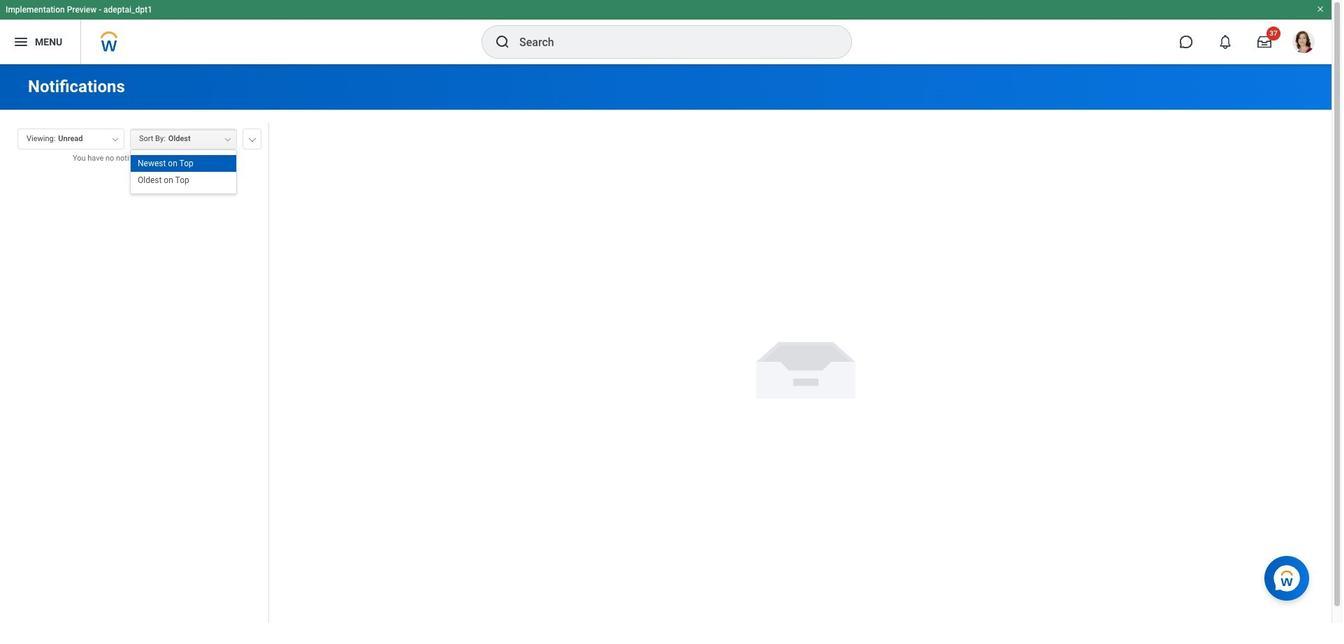 Task type: describe. For each thing, give the bounding box(es) containing it.
reading pane region
[[280, 110, 1332, 624]]

Search Workday  search field
[[520, 27, 823, 57]]

inbox large image
[[1258, 35, 1272, 49]]

profile logan mcneil image
[[1293, 31, 1315, 56]]

search image
[[494, 34, 511, 50]]

notifications large image
[[1219, 35, 1233, 49]]



Task type: locate. For each thing, give the bounding box(es) containing it.
justify image
[[13, 34, 29, 50]]

main content
[[0, 64, 1332, 624]]

tab panel
[[0, 122, 268, 624]]

close environment banner image
[[1317, 5, 1325, 13]]

banner
[[0, 0, 1332, 64]]

more image
[[248, 135, 257, 142]]

sort by list box
[[131, 155, 236, 189]]

inbox items list box
[[0, 175, 268, 624]]



Task type: vqa. For each thing, say whether or not it's contained in the screenshot.
main content
yes



